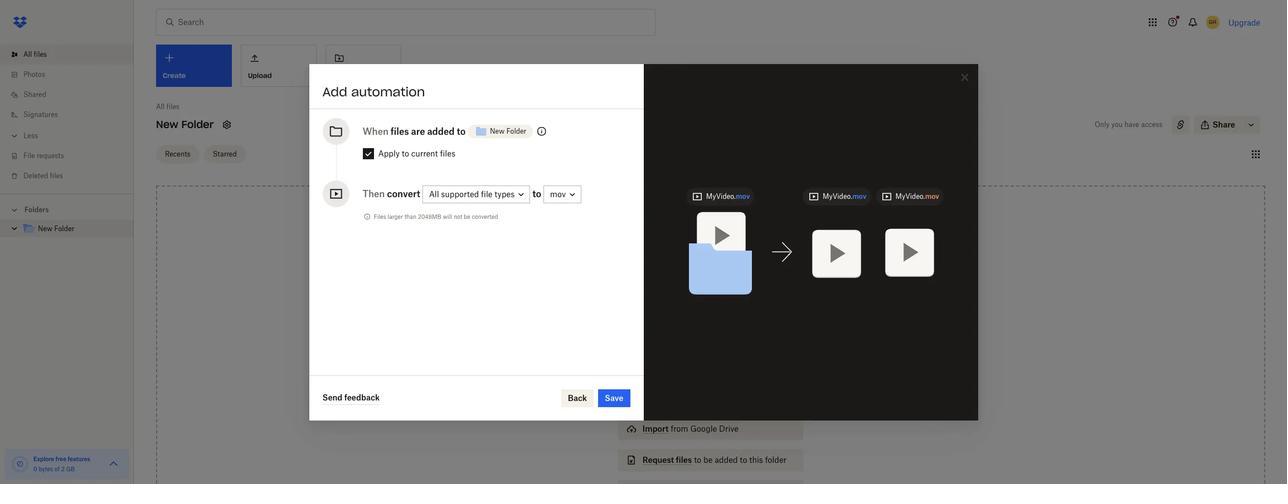 Task type: vqa. For each thing, say whether or not it's contained in the screenshot.
New Folder button
yes



Task type: locate. For each thing, give the bounding box(es) containing it.
2 horizontal spatial new folder
[[490, 127, 527, 135]]

here
[[702, 296, 719, 306]]

feedback
[[344, 393, 380, 403]]

0 vertical spatial all files link
[[9, 45, 134, 65]]

0 horizontal spatial myvideo.
[[706, 192, 736, 201]]

files right "current" in the top of the page
[[440, 149, 456, 158]]

be right not
[[464, 213, 471, 220]]

0 vertical spatial added
[[427, 126, 455, 137]]

0 horizontal spatial new
[[38, 225, 52, 233]]

new folder up recents
[[156, 118, 214, 131]]

0 horizontal spatial all files link
[[9, 45, 134, 65]]

request files to be added to this folder
[[643, 456, 787, 465]]

files up recents
[[166, 103, 180, 111]]

be inside 'more ways to add content' element
[[704, 456, 713, 465]]

0 horizontal spatial added
[[427, 126, 455, 137]]

files
[[34, 50, 47, 59], [166, 103, 180, 111], [391, 126, 409, 137], [440, 149, 456, 158], [50, 172, 63, 180], [684, 296, 700, 306], [676, 456, 692, 465]]

1 horizontal spatial added
[[715, 456, 738, 465]]

signatures
[[23, 110, 58, 119]]

0 vertical spatial be
[[464, 213, 471, 220]]

folders button
[[0, 201, 134, 218]]

new folder inside new folder button
[[490, 127, 527, 135]]

1 vertical spatial added
[[715, 456, 738, 465]]

signatures link
[[9, 105, 134, 125]]

upgrade link
[[1229, 18, 1261, 27]]

folder for new folder button
[[507, 127, 527, 135]]

2 vertical spatial all
[[429, 189, 439, 199]]

file requests
[[23, 152, 64, 160]]

deleted
[[23, 172, 48, 180]]

all
[[23, 50, 32, 59], [156, 103, 165, 111], [429, 189, 439, 199]]

mov inside "dropdown button"
[[550, 189, 566, 199]]

to left new folder button
[[457, 126, 466, 137]]

file
[[23, 152, 35, 160]]

files inside 'more ways to add content' element
[[676, 456, 692, 465]]

new folder button
[[468, 120, 533, 142]]

folder left folder permissions icon
[[507, 127, 527, 135]]

files inside "list item"
[[34, 50, 47, 59]]

explore
[[33, 456, 54, 463]]

1 vertical spatial be
[[704, 456, 713, 465]]

send feedback button
[[323, 392, 380, 405]]

be
[[464, 213, 471, 220], [704, 456, 713, 465]]

0 horizontal spatial new folder
[[38, 225, 74, 233]]

0 horizontal spatial be
[[464, 213, 471, 220]]

to left mov "dropdown button"
[[533, 188, 541, 199]]

apply to current files
[[378, 149, 456, 158]]

add
[[323, 84, 347, 100]]

1 vertical spatial all files link
[[156, 101, 180, 113]]

new
[[156, 118, 178, 131], [490, 127, 505, 135], [38, 225, 52, 233]]

added right are on the left top of the page
[[427, 126, 455, 137]]

2 horizontal spatial all
[[429, 189, 439, 199]]

folder inside new folder link
[[54, 225, 74, 233]]

1 vertical spatial all files
[[156, 103, 180, 111]]

2
[[61, 466, 65, 473]]

0 horizontal spatial all
[[23, 50, 32, 59]]

this
[[750, 456, 763, 465]]

new folder left folder permissions icon
[[490, 127, 527, 135]]

all files link
[[9, 45, 134, 65], [156, 101, 180, 113]]

more ways to add content element
[[616, 364, 806, 485]]

1 horizontal spatial myvideo. mov
[[823, 192, 867, 201]]

0 horizontal spatial all files
[[23, 50, 47, 59]]

myvideo. mov
[[706, 192, 750, 201], [823, 192, 867, 201], [896, 192, 940, 201]]

1 horizontal spatial be
[[704, 456, 713, 465]]

upload,
[[731, 296, 759, 306]]

mov button
[[544, 186, 582, 203]]

less
[[23, 132, 38, 140]]

access
[[1142, 120, 1163, 129]]

0 vertical spatial all files
[[23, 50, 47, 59]]

all files link up recents
[[156, 101, 180, 113]]

all files up photos
[[23, 50, 47, 59]]

new folder
[[156, 118, 214, 131], [490, 127, 527, 135], [38, 225, 74, 233]]

all inside popup button
[[429, 189, 439, 199]]

when
[[363, 126, 389, 137]]

2 horizontal spatial myvideo.
[[896, 192, 926, 201]]

new folder link
[[22, 222, 125, 237]]

new up recents
[[156, 118, 178, 131]]

2048mb
[[418, 213, 442, 220]]

all up files larger than 2048mb will not be converted
[[429, 189, 439, 199]]

new for new folder link
[[38, 225, 52, 233]]

3 myvideo. mov from the left
[[896, 192, 940, 201]]

2 myvideo. mov from the left
[[823, 192, 867, 201]]

new down folders
[[38, 225, 52, 233]]

myvideo.
[[706, 192, 736, 201], [823, 192, 853, 201], [896, 192, 926, 201]]

all up photos
[[23, 50, 32, 59]]

to right here
[[721, 296, 729, 306]]

2 horizontal spatial folder
[[507, 127, 527, 135]]

files up photos
[[34, 50, 47, 59]]

only
[[1095, 120, 1110, 129]]

all files link up the shared link
[[9, 45, 134, 65]]

1 horizontal spatial new folder
[[156, 118, 214, 131]]

all files up recents
[[156, 103, 180, 111]]

0 vertical spatial all
[[23, 50, 32, 59]]

shared link
[[9, 85, 134, 105]]

access
[[643, 393, 670, 403]]

1 horizontal spatial all files
[[156, 103, 180, 111]]

from
[[671, 424, 688, 434]]

be inside add automation dialog
[[464, 213, 471, 220]]

added left the this
[[715, 456, 738, 465]]

folder down folders button
[[54, 225, 74, 233]]

folder
[[181, 118, 214, 131], [507, 127, 527, 135], [54, 225, 74, 233]]

drop files here to upload,
[[663, 296, 759, 306]]

new folder inside new folder link
[[38, 225, 74, 233]]

files
[[374, 213, 386, 220]]

folder up recents
[[181, 118, 214, 131]]

all files list item
[[0, 45, 134, 65]]

new folder down folders button
[[38, 225, 74, 233]]

folder inside new folder button
[[507, 127, 527, 135]]

all files
[[23, 50, 47, 59], [156, 103, 180, 111]]

1 horizontal spatial myvideo.
[[823, 192, 853, 201]]

free
[[56, 456, 66, 463]]

2 horizontal spatial myvideo. mov
[[896, 192, 940, 201]]

shared
[[23, 90, 46, 99]]

0 horizontal spatial folder
[[54, 225, 74, 233]]

1 vertical spatial all
[[156, 103, 165, 111]]

share button
[[1194, 116, 1242, 134]]

only you have access
[[1095, 120, 1163, 129]]

to
[[457, 126, 466, 137], [402, 149, 409, 158], [533, 188, 541, 199], [721, 296, 729, 306], [694, 456, 702, 465], [740, 456, 748, 465]]

supported
[[441, 189, 479, 199]]

list
[[0, 38, 134, 194]]

2 horizontal spatial new
[[490, 127, 505, 135]]

access button
[[618, 387, 804, 409]]

mov
[[550, 189, 566, 199], [736, 192, 750, 201], [853, 192, 867, 201], [926, 192, 940, 201]]

then
[[363, 188, 385, 199]]

apply
[[378, 149, 400, 158]]

0 horizontal spatial myvideo. mov
[[706, 192, 750, 201]]

new left folder permissions icon
[[490, 127, 505, 135]]

1 horizontal spatial all files link
[[156, 101, 180, 113]]

new inside button
[[490, 127, 505, 135]]

files right request on the bottom of page
[[676, 456, 692, 465]]

all up the recents button
[[156, 103, 165, 111]]

recents button
[[156, 145, 199, 163]]

all files inside 'link'
[[23, 50, 47, 59]]

drive
[[719, 424, 739, 434]]

0
[[33, 466, 37, 473]]

be down google
[[704, 456, 713, 465]]

gb
[[66, 466, 75, 473]]

added
[[427, 126, 455, 137], [715, 456, 738, 465]]



Task type: describe. For each thing, give the bounding box(es) containing it.
features
[[68, 456, 90, 463]]

save
[[605, 393, 624, 403]]

share
[[1213, 120, 1236, 129]]

file requests link
[[9, 146, 134, 166]]

deleted files link
[[9, 166, 134, 186]]

automation
[[351, 84, 425, 100]]

new for new folder button
[[490, 127, 505, 135]]

folders
[[25, 206, 49, 214]]

send feedback
[[323, 393, 380, 403]]

larger
[[388, 213, 403, 220]]

starred button
[[204, 145, 246, 163]]

dropbox image
[[9, 11, 31, 33]]

folder for new folder link
[[54, 225, 74, 233]]

file
[[481, 189, 493, 199]]

all files link inside list
[[9, 45, 134, 65]]

files are added to
[[391, 126, 466, 137]]

photos
[[23, 70, 45, 79]]

starred
[[213, 150, 237, 158]]

1 myvideo. mov from the left
[[706, 192, 750, 201]]

upgrade
[[1229, 18, 1261, 27]]

than
[[405, 213, 417, 220]]

converted
[[472, 213, 498, 220]]

are
[[411, 126, 425, 137]]

photos link
[[9, 65, 134, 85]]

to left the this
[[740, 456, 748, 465]]

files left are on the left top of the page
[[391, 126, 409, 137]]

request
[[643, 456, 674, 465]]

to down google
[[694, 456, 702, 465]]

new folder for new folder button
[[490, 127, 527, 135]]

2 myvideo. from the left
[[823, 192, 853, 201]]

not
[[454, 213, 462, 220]]

import
[[643, 424, 669, 434]]

add automation
[[323, 84, 425, 100]]

1 horizontal spatial new
[[156, 118, 178, 131]]

folder
[[765, 456, 787, 465]]

files left here
[[684, 296, 700, 306]]

have
[[1125, 120, 1140, 129]]

of
[[55, 466, 60, 473]]

bytes
[[39, 466, 53, 473]]

send
[[323, 393, 343, 403]]

convert
[[387, 188, 420, 199]]

added inside add automation dialog
[[427, 126, 455, 137]]

current
[[411, 149, 438, 158]]

to right apply
[[402, 149, 409, 158]]

back button
[[561, 390, 594, 407]]

add automation dialog
[[309, 64, 978, 421]]

back
[[568, 393, 587, 403]]

google
[[691, 424, 717, 434]]

quota usage element
[[11, 456, 29, 473]]

requests
[[37, 152, 64, 160]]

list containing all files
[[0, 38, 134, 194]]

1 horizontal spatial all
[[156, 103, 165, 111]]

recents
[[165, 150, 191, 158]]

files larger than 2048mb will not be converted
[[374, 213, 498, 220]]

explore free features 0 bytes of 2 gb
[[33, 456, 90, 473]]

new folder for new folder link
[[38, 225, 74, 233]]

3 myvideo. from the left
[[896, 192, 926, 201]]

added inside 'more ways to add content' element
[[715, 456, 738, 465]]

less image
[[9, 130, 20, 142]]

all supported file types button
[[423, 186, 531, 203]]

save button
[[598, 390, 630, 407]]

files right deleted
[[50, 172, 63, 180]]

all supported file types
[[429, 189, 515, 199]]

folder permissions image
[[536, 125, 549, 138]]

all inside "list item"
[[23, 50, 32, 59]]

1 myvideo. from the left
[[706, 192, 736, 201]]

deleted files
[[23, 172, 63, 180]]

1 horizontal spatial folder
[[181, 118, 214, 131]]

will
[[443, 213, 452, 220]]

you
[[1112, 120, 1123, 129]]

types
[[495, 189, 515, 199]]

import from google drive
[[643, 424, 739, 434]]

drop
[[663, 296, 682, 306]]



